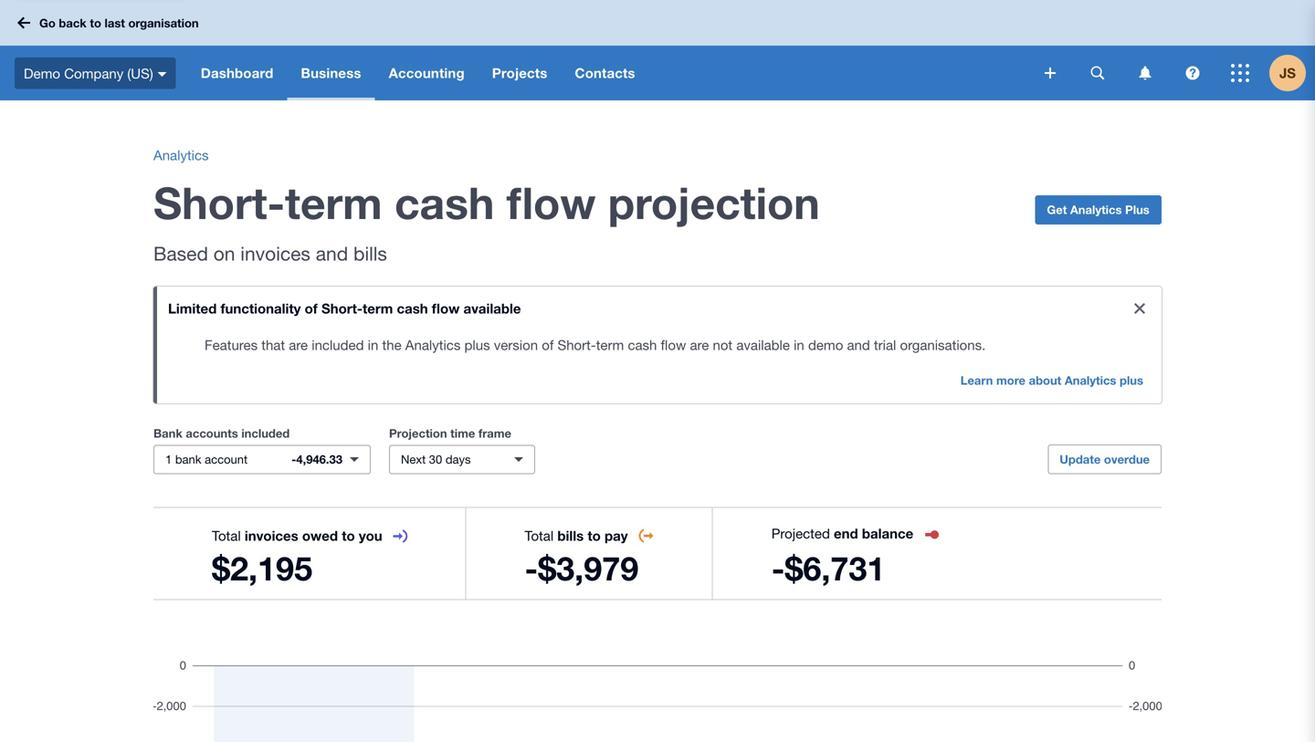 Task type: describe. For each thing, give the bounding box(es) containing it.
about
[[1029, 374, 1062, 388]]

plus inside "link"
[[1120, 374, 1144, 388]]

bank
[[175, 453, 201, 467]]

- inside the "total bills to pay -$3,979"
[[525, 549, 538, 588]]

the
[[382, 337, 402, 353]]

go back to last organisation link
[[11, 7, 210, 39]]

accounting
[[389, 65, 465, 81]]

that
[[261, 337, 285, 353]]

2 horizontal spatial svg image
[[1140, 66, 1151, 80]]

4,946.33
[[296, 453, 343, 467]]

not
[[713, 337, 733, 353]]

0 horizontal spatial available
[[464, 301, 521, 317]]

js
[[1280, 65, 1296, 81]]

0 horizontal spatial bills
[[353, 243, 387, 265]]

demo
[[24, 65, 60, 81]]

accounting button
[[375, 46, 478, 100]]

2 vertical spatial flow
[[661, 337, 686, 353]]

time
[[450, 427, 475, 441]]

total for $2,195
[[212, 528, 241, 544]]

2 vertical spatial cash
[[628, 337, 657, 353]]

1 are from the left
[[289, 337, 308, 353]]

features
[[205, 337, 258, 353]]

on
[[214, 243, 235, 265]]

projected
[[772, 526, 830, 542]]

bills inside the "total bills to pay -$3,979"
[[558, 528, 584, 544]]

based on invoices and bills
[[153, 243, 387, 265]]

limited
[[168, 301, 217, 317]]

business
[[301, 65, 361, 81]]

owed
[[302, 528, 338, 544]]

update
[[1060, 452, 1101, 467]]

limited functionality of short-term cash flow available status
[[153, 287, 1162, 404]]

business button
[[287, 46, 375, 100]]

30
[[429, 453, 442, 467]]

1 in from the left
[[368, 337, 378, 353]]

balance
[[862, 526, 914, 542]]

version
[[494, 337, 538, 353]]

contacts
[[575, 65, 635, 81]]

functionality
[[221, 301, 301, 317]]

$3,979
[[538, 549, 639, 588]]

get analytics plus button
[[1035, 195, 1162, 225]]

based
[[153, 243, 208, 265]]

bank accounts included
[[153, 427, 290, 441]]

plus
[[1125, 203, 1150, 217]]

close image
[[1122, 290, 1158, 327]]

back
[[59, 16, 87, 30]]

more
[[997, 374, 1026, 388]]

trial
[[874, 337, 896, 353]]

last
[[105, 16, 125, 30]]

projects
[[492, 65, 548, 81]]

bank
[[153, 427, 183, 441]]

learn more about analytics plus link
[[950, 367, 1155, 396]]

invoices inside total invoices owed to you $2,195
[[245, 528, 298, 544]]

1 horizontal spatial svg image
[[1045, 68, 1056, 79]]

0 vertical spatial invoices
[[241, 243, 310, 265]]

-4,946.33
[[291, 453, 343, 467]]

overdue
[[1104, 452, 1150, 467]]

-$6,731
[[772, 549, 886, 588]]

0 vertical spatial and
[[316, 243, 348, 265]]

1 vertical spatial term
[[363, 301, 393, 317]]

2 are from the left
[[690, 337, 709, 353]]

contacts button
[[561, 46, 649, 100]]

end
[[834, 526, 858, 542]]

days
[[446, 453, 471, 467]]

projection
[[608, 176, 820, 229]]

frame
[[479, 427, 512, 441]]

1
[[165, 453, 172, 467]]



Task type: vqa. For each thing, say whether or not it's contained in the screenshot.
Purchases
no



Task type: locate. For each thing, give the bounding box(es) containing it.
1 horizontal spatial of
[[542, 337, 554, 353]]

and up limited functionality of short-term cash flow available
[[316, 243, 348, 265]]

0 vertical spatial flow
[[507, 176, 596, 229]]

2 vertical spatial term
[[596, 337, 624, 353]]

update overdue
[[1060, 452, 1150, 467]]

1 horizontal spatial total
[[525, 528, 554, 544]]

1 vertical spatial of
[[542, 337, 554, 353]]

available
[[464, 301, 521, 317], [737, 337, 790, 353]]

svg image inside go back to last organisation link
[[17, 17, 30, 29]]

projection
[[389, 427, 447, 441]]

pay
[[605, 528, 628, 544]]

invoices up $2,195
[[245, 528, 298, 544]]

0 horizontal spatial flow
[[432, 301, 460, 317]]

-
[[291, 453, 296, 467], [525, 549, 538, 588], [772, 549, 785, 588]]

to left 'pay' at the bottom left
[[588, 528, 601, 544]]

organisations.
[[900, 337, 986, 353]]

analytics
[[153, 147, 209, 163], [1070, 203, 1122, 217], [405, 337, 461, 353], [1065, 374, 1117, 388]]

included inside limited functionality of short-term cash flow available status
[[312, 337, 364, 353]]

total inside the "total bills to pay -$3,979"
[[525, 528, 554, 544]]

included up account
[[241, 427, 290, 441]]

you
[[359, 528, 382, 544]]

1 horizontal spatial -
[[525, 549, 538, 588]]

to left you at the left of the page
[[342, 528, 355, 544]]

cash
[[395, 176, 495, 229], [397, 301, 428, 317], [628, 337, 657, 353]]

0 horizontal spatial -
[[291, 453, 296, 467]]

analytics inside "link"
[[1065, 374, 1117, 388]]

available up version
[[464, 301, 521, 317]]

1 total from the left
[[212, 528, 241, 544]]

and left trial
[[847, 337, 870, 353]]

flow
[[507, 176, 596, 229], [432, 301, 460, 317], [661, 337, 686, 353]]

(us)
[[127, 65, 153, 81]]

bills
[[353, 243, 387, 265], [558, 528, 584, 544]]

1 vertical spatial available
[[737, 337, 790, 353]]

and
[[316, 243, 348, 265], [847, 337, 870, 353]]

features that are included in the analytics plus version of short-term cash flow are not available in demo and trial organisations.
[[205, 337, 986, 353]]

1 horizontal spatial available
[[737, 337, 790, 353]]

plus left version
[[465, 337, 490, 353]]

1 vertical spatial cash
[[397, 301, 428, 317]]

organisation
[[128, 16, 199, 30]]

short- right functionality
[[322, 301, 363, 317]]

1 vertical spatial plus
[[1120, 374, 1144, 388]]

projects button
[[478, 46, 561, 100]]

included
[[312, 337, 364, 353], [241, 427, 290, 441]]

0 vertical spatial bills
[[353, 243, 387, 265]]

2 horizontal spatial flow
[[661, 337, 686, 353]]

0 vertical spatial available
[[464, 301, 521, 317]]

1 vertical spatial and
[[847, 337, 870, 353]]

in left demo
[[794, 337, 805, 353]]

to
[[90, 16, 101, 30], [342, 528, 355, 544], [588, 528, 601, 544]]

to for organisation
[[90, 16, 101, 30]]

0 vertical spatial included
[[312, 337, 364, 353]]

0 horizontal spatial to
[[90, 16, 101, 30]]

0 horizontal spatial svg image
[[17, 17, 30, 29]]

1 horizontal spatial flow
[[507, 176, 596, 229]]

are right that
[[289, 337, 308, 353]]

demo company (us) button
[[0, 46, 187, 100]]

2 horizontal spatial to
[[588, 528, 601, 544]]

svg image
[[17, 17, 30, 29], [1140, 66, 1151, 80], [1045, 68, 1056, 79]]

are
[[289, 337, 308, 353], [690, 337, 709, 353]]

- for -4,946.33
[[291, 453, 296, 467]]

1 vertical spatial invoices
[[245, 528, 298, 544]]

dashboard
[[201, 65, 273, 81]]

2 in from the left
[[794, 337, 805, 353]]

short-term cash flow projection
[[153, 176, 820, 229]]

0 horizontal spatial total
[[212, 528, 241, 544]]

svg image
[[1231, 64, 1250, 82], [1091, 66, 1105, 80], [1186, 66, 1200, 80], [158, 72, 167, 77]]

analytics inside button
[[1070, 203, 1122, 217]]

1 horizontal spatial plus
[[1120, 374, 1144, 388]]

1 horizontal spatial included
[[312, 337, 364, 353]]

go back to last organisation
[[39, 16, 199, 30]]

0 horizontal spatial in
[[368, 337, 378, 353]]

next
[[401, 453, 426, 467]]

go
[[39, 16, 56, 30]]

2 horizontal spatial -
[[772, 549, 785, 588]]

2 vertical spatial short-
[[558, 337, 596, 353]]

banner containing dashboard
[[0, 0, 1315, 100]]

svg image inside demo company (us) popup button
[[158, 72, 167, 77]]

and inside limited functionality of short-term cash flow available status
[[847, 337, 870, 353]]

1 horizontal spatial and
[[847, 337, 870, 353]]

term
[[285, 176, 382, 229], [363, 301, 393, 317], [596, 337, 624, 353]]

to inside the "total bills to pay -$3,979"
[[588, 528, 601, 544]]

2 total from the left
[[525, 528, 554, 544]]

company
[[64, 65, 124, 81]]

1 horizontal spatial to
[[342, 528, 355, 544]]

plus down close icon
[[1120, 374, 1144, 388]]

demo
[[808, 337, 843, 353]]

projected end balance
[[772, 526, 914, 542]]

0 horizontal spatial short-
[[153, 176, 285, 229]]

of right functionality
[[305, 301, 318, 317]]

total for $3,979
[[525, 528, 554, 544]]

1 horizontal spatial are
[[690, 337, 709, 353]]

in
[[368, 337, 378, 353], [794, 337, 805, 353]]

plus
[[465, 337, 490, 353], [1120, 374, 1144, 388]]

1 horizontal spatial in
[[794, 337, 805, 353]]

$6,731
[[785, 549, 886, 588]]

1 bank account
[[165, 453, 248, 467]]

1 horizontal spatial bills
[[558, 528, 584, 544]]

0 vertical spatial cash
[[395, 176, 495, 229]]

- for -$6,731
[[772, 549, 785, 588]]

1 vertical spatial flow
[[432, 301, 460, 317]]

0 vertical spatial plus
[[465, 337, 490, 353]]

0 horizontal spatial of
[[305, 301, 318, 317]]

2 horizontal spatial short-
[[558, 337, 596, 353]]

learn
[[961, 374, 993, 388]]

0 vertical spatial short-
[[153, 176, 285, 229]]

to inside total invoices owed to you $2,195
[[342, 528, 355, 544]]

short-
[[153, 176, 285, 229], [322, 301, 363, 317], [558, 337, 596, 353]]

are left not
[[690, 337, 709, 353]]

total inside total invoices owed to you $2,195
[[212, 528, 241, 544]]

0 horizontal spatial plus
[[465, 337, 490, 353]]

available right not
[[737, 337, 790, 353]]

js button
[[1270, 46, 1315, 100]]

update overdue button
[[1048, 445, 1162, 475]]

learn more about analytics plus
[[961, 374, 1144, 388]]

of
[[305, 301, 318, 317], [542, 337, 554, 353]]

total up the '$3,979' at the left of the page
[[525, 528, 554, 544]]

demo company (us)
[[24, 65, 153, 81]]

1 vertical spatial bills
[[558, 528, 584, 544]]

invoices
[[241, 243, 310, 265], [245, 528, 298, 544]]

0 horizontal spatial are
[[289, 337, 308, 353]]

to left last
[[90, 16, 101, 30]]

0 vertical spatial term
[[285, 176, 382, 229]]

invoices right on
[[241, 243, 310, 265]]

1 vertical spatial short-
[[322, 301, 363, 317]]

accounts
[[186, 427, 238, 441]]

1 horizontal spatial short-
[[322, 301, 363, 317]]

short- right version
[[558, 337, 596, 353]]

total
[[212, 528, 241, 544], [525, 528, 554, 544]]

0 horizontal spatial and
[[316, 243, 348, 265]]

0 horizontal spatial included
[[241, 427, 290, 441]]

of right version
[[542, 337, 554, 353]]

0 vertical spatial of
[[305, 301, 318, 317]]

next 30 days
[[401, 453, 471, 467]]

banner
[[0, 0, 1315, 100]]

bills up limited functionality of short-term cash flow available
[[353, 243, 387, 265]]

get
[[1047, 203, 1067, 217]]

limited functionality of short-term cash flow available
[[168, 301, 521, 317]]

dashboard link
[[187, 46, 287, 100]]

included down limited functionality of short-term cash flow available
[[312, 337, 364, 353]]

1 vertical spatial included
[[241, 427, 290, 441]]

total up $2,195
[[212, 528, 241, 544]]

total bills to pay -$3,979
[[525, 528, 639, 588]]

next 30 days button
[[389, 445, 535, 475]]

to for -
[[588, 528, 601, 544]]

account
[[205, 453, 248, 467]]

projection time frame
[[389, 427, 512, 441]]

analytics link
[[153, 147, 209, 163]]

total invoices owed to you $2,195
[[212, 528, 382, 588]]

bills up the '$3,979' at the left of the page
[[558, 528, 584, 544]]

$2,195
[[212, 549, 312, 588]]

get analytics plus
[[1047, 203, 1150, 217]]

in left the 'the'
[[368, 337, 378, 353]]

short- up on
[[153, 176, 285, 229]]



